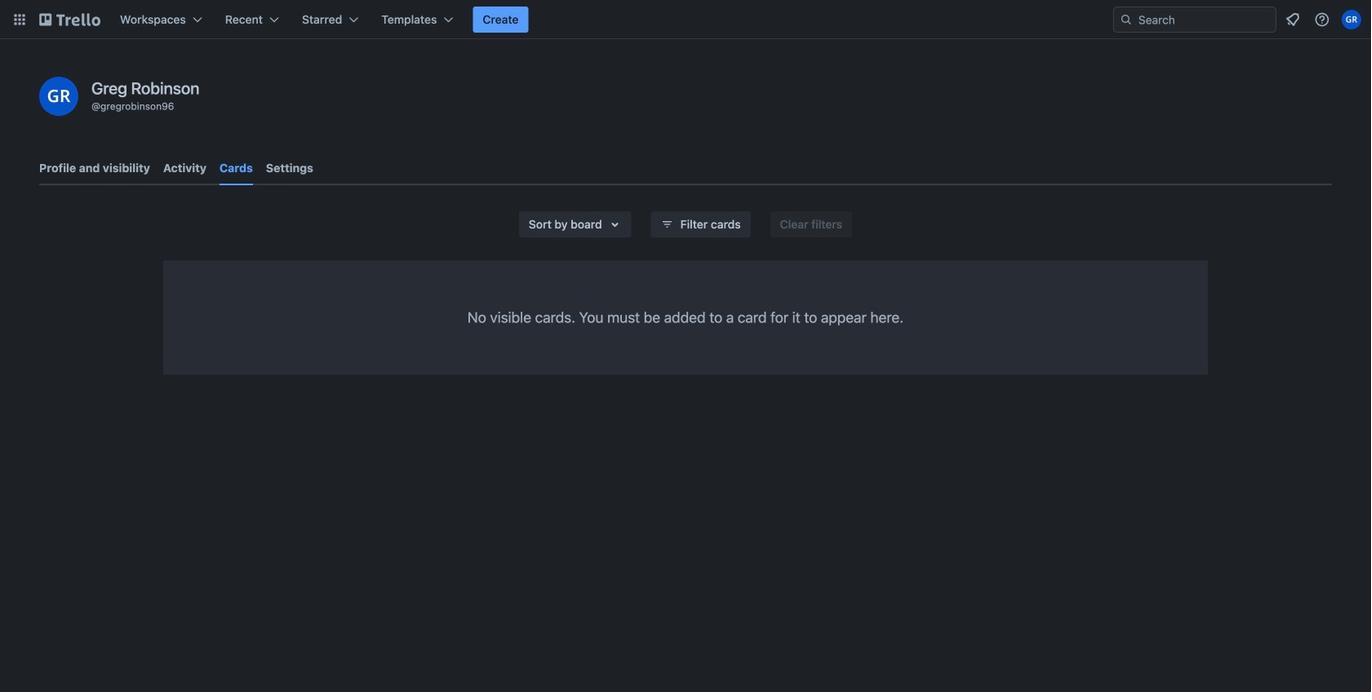 Task type: vqa. For each thing, say whether or not it's contained in the screenshot.
leftmost Greg Robinson (gregrobinson96) icon
yes



Task type: describe. For each thing, give the bounding box(es) containing it.
greg robinson (gregrobinson96) image
[[39, 77, 78, 116]]

open information menu image
[[1314, 11, 1331, 28]]

primary element
[[0, 0, 1371, 39]]

Search field
[[1133, 8, 1276, 31]]



Task type: locate. For each thing, give the bounding box(es) containing it.
search image
[[1120, 13, 1133, 26]]

greg robinson (gregrobinson96) image
[[1342, 10, 1362, 29]]

0 notifications image
[[1283, 10, 1303, 29]]

back to home image
[[39, 7, 100, 33]]



